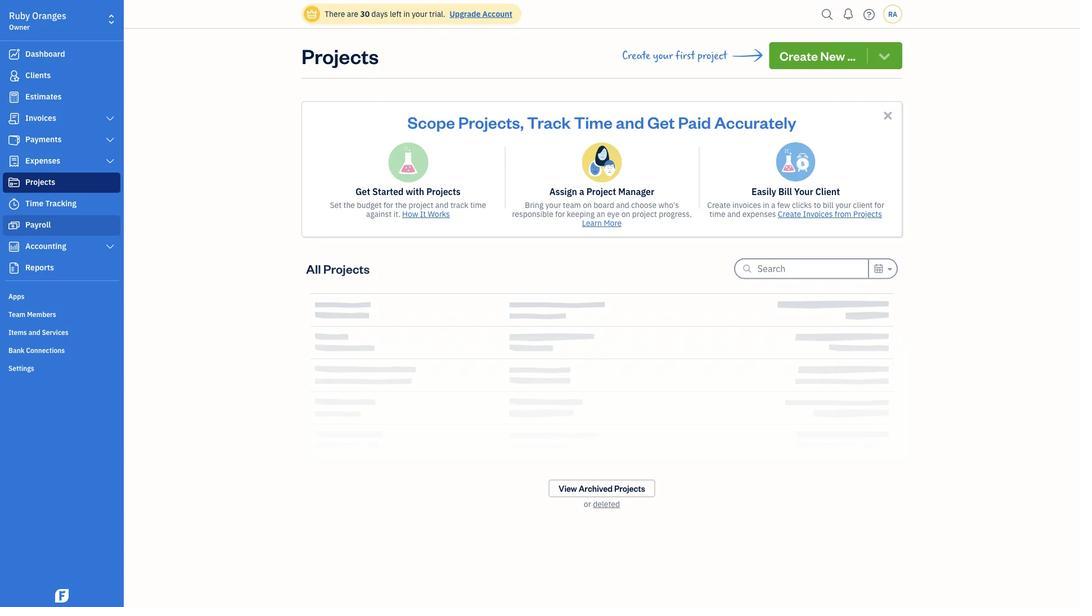 Task type: describe. For each thing, give the bounding box(es) containing it.
your
[[794, 186, 813, 198]]

trial.
[[429, 9, 445, 19]]

archived
[[579, 483, 613, 494]]

chevron large down image for payments
[[105, 136, 115, 145]]

a inside assign a project manager bring your team on board and choose who's responsible for keeping an eye on project progress. learn more
[[579, 186, 584, 198]]

dashboard image
[[7, 49, 21, 60]]

all
[[306, 261, 321, 277]]

estimates link
[[3, 87, 120, 107]]

client
[[815, 186, 840, 198]]

easily
[[752, 186, 776, 198]]

an
[[597, 209, 605, 219]]

upgrade account link
[[447, 9, 512, 19]]

ruby oranges owner
[[9, 10, 66, 32]]

view
[[559, 483, 577, 494]]

items and services link
[[3, 323, 120, 340]]

assign a project manager image
[[582, 142, 622, 183]]

assign a project manager bring your team on board and choose who's responsible for keeping an eye on project progress. learn more
[[512, 186, 692, 228]]

money image
[[7, 220, 21, 231]]

close image
[[881, 109, 894, 122]]

chevron large down image for accounting
[[105, 242, 115, 251]]

2 the from the left
[[395, 200, 407, 210]]

get started with projects
[[355, 186, 461, 198]]

ruby
[[9, 10, 30, 22]]

payments
[[25, 134, 62, 145]]

projects inside main element
[[25, 177, 55, 187]]

reports
[[25, 262, 54, 273]]

chart image
[[7, 241, 21, 253]]

client image
[[7, 70, 21, 82]]

projects up track
[[426, 186, 461, 198]]

left
[[390, 9, 402, 19]]

accounting
[[25, 241, 66, 251]]

dashboard
[[25, 49, 65, 59]]

expenses
[[742, 209, 776, 219]]

ra
[[888, 10, 897, 19]]

search image
[[818, 6, 836, 23]]

choose
[[631, 200, 657, 210]]

Search text field
[[758, 260, 868, 278]]

team members link
[[3, 305, 120, 322]]

owner
[[9, 23, 30, 32]]

chevron large down image
[[105, 114, 115, 123]]

bring
[[525, 200, 543, 210]]

0 horizontal spatial on
[[583, 200, 592, 210]]

crown image
[[306, 8, 318, 20]]

payments link
[[3, 130, 120, 150]]

expense image
[[7, 156, 21, 167]]

1 the from the left
[[343, 200, 355, 210]]

against
[[366, 209, 392, 219]]

calendar image
[[873, 262, 884, 275]]

ra button
[[883, 5, 902, 24]]

create for create invoices in a few clicks to bill your client for time and expenses
[[707, 200, 731, 210]]

paid
[[678, 111, 711, 132]]

and up the assign a project manager image
[[616, 111, 644, 132]]

dashboard link
[[3, 44, 120, 65]]

clients
[[25, 70, 51, 80]]

…
[[847, 48, 856, 64]]

projects down the there at top left
[[302, 42, 379, 69]]

all projects
[[306, 261, 370, 277]]

invoices
[[732, 200, 761, 210]]

it
[[420, 209, 426, 219]]

assign
[[549, 186, 577, 198]]

accounting link
[[3, 237, 120, 257]]

more
[[604, 218, 622, 228]]

clicks
[[792, 200, 812, 210]]

deleted link
[[593, 499, 620, 510]]

estimates
[[25, 91, 62, 102]]

invoices inside main element
[[25, 113, 56, 123]]

view archived projects or deleted
[[559, 483, 645, 510]]

oranges
[[32, 10, 66, 22]]

invoices link
[[3, 109, 120, 129]]

who's
[[658, 200, 679, 210]]

in inside the create invoices in a few clicks to bill your client for time and expenses
[[763, 200, 769, 210]]

go to help image
[[860, 6, 878, 23]]

time inside main element
[[25, 198, 43, 209]]

days
[[371, 9, 388, 19]]

view archived projects link
[[548, 480, 655, 498]]

create invoices from projects
[[778, 209, 882, 219]]

easily bill your client
[[752, 186, 840, 198]]

your left trial.
[[412, 9, 427, 19]]

to
[[814, 200, 821, 210]]

set the budget for the project and track time against it.
[[330, 200, 486, 219]]

1 horizontal spatial get
[[647, 111, 675, 132]]

for inside assign a project manager bring your team on board and choose who's responsible for keeping an eye on project progress. learn more
[[555, 209, 565, 219]]

or
[[584, 499, 591, 510]]

1 horizontal spatial on
[[621, 209, 630, 219]]

team members
[[8, 310, 56, 319]]

budget
[[357, 200, 382, 210]]

how it works
[[402, 209, 450, 219]]



Task type: locate. For each thing, give the bounding box(es) containing it.
projects inside "view archived projects or deleted"
[[614, 483, 645, 494]]

create left invoices
[[707, 200, 731, 210]]

settings link
[[3, 359, 120, 376]]

progress.
[[659, 209, 692, 219]]

1 chevron large down image from the top
[[105, 136, 115, 145]]

are
[[347, 9, 358, 19]]

1 vertical spatial time
[[25, 198, 43, 209]]

0 vertical spatial a
[[579, 186, 584, 198]]

create down bill
[[778, 209, 801, 219]]

your inside assign a project manager bring your team on board and choose who's responsible for keeping an eye on project progress. learn more
[[545, 200, 561, 210]]

1 horizontal spatial project
[[632, 209, 657, 219]]

chevron large down image inside accounting link
[[105, 242, 115, 251]]

your left first
[[653, 50, 673, 62]]

on right team
[[583, 200, 592, 210]]

bill
[[778, 186, 792, 198]]

report image
[[7, 263, 21, 274]]

team
[[8, 310, 25, 319]]

project
[[586, 186, 616, 198]]

projects right from
[[853, 209, 882, 219]]

manager
[[618, 186, 654, 198]]

1 horizontal spatial in
[[763, 200, 769, 210]]

invoice image
[[7, 113, 21, 124]]

time inside the create invoices in a few clicks to bill your client for time and expenses
[[709, 209, 725, 219]]

bank connections link
[[3, 341, 120, 358]]

main element
[[0, 0, 152, 608]]

for inside set the budget for the project and track time against it.
[[383, 200, 393, 210]]

accurately
[[714, 111, 796, 132]]

for inside the create invoices in a few clicks to bill your client for time and expenses
[[874, 200, 884, 210]]

connections
[[26, 346, 65, 355]]

your down assign
[[545, 200, 561, 210]]

apps link
[[3, 287, 120, 304]]

apps
[[8, 292, 24, 301]]

members
[[27, 310, 56, 319]]

0 horizontal spatial in
[[403, 9, 410, 19]]

services
[[42, 328, 68, 337]]

and inside the create invoices in a few clicks to bill your client for time and expenses
[[727, 209, 741, 219]]

caretdown image
[[886, 262, 892, 276]]

0 horizontal spatial a
[[579, 186, 584, 198]]

expenses
[[25, 156, 60, 166]]

payroll
[[25, 220, 51, 230]]

estimate image
[[7, 92, 21, 103]]

chevrondown image
[[877, 48, 892, 64]]

0 vertical spatial in
[[403, 9, 410, 19]]

create inside the create invoices in a few clicks to bill your client for time and expenses
[[707, 200, 731, 210]]

track
[[450, 200, 468, 210]]

project down manager
[[632, 209, 657, 219]]

create new … button
[[769, 42, 902, 69]]

project inside assign a project manager bring your team on board and choose who's responsible for keeping an eye on project progress. learn more
[[632, 209, 657, 219]]

and
[[616, 111, 644, 132], [435, 200, 449, 210], [616, 200, 629, 210], [727, 209, 741, 219], [29, 328, 40, 337]]

for right client
[[874, 200, 884, 210]]

chevron large down image
[[105, 136, 115, 145], [105, 157, 115, 166], [105, 242, 115, 251]]

responsible
[[512, 209, 553, 219]]

time right timer "icon"
[[25, 198, 43, 209]]

projects right all
[[323, 261, 370, 277]]

create left new
[[779, 48, 818, 64]]

time inside set the budget for the project and track time against it.
[[470, 200, 486, 210]]

0 horizontal spatial time
[[470, 200, 486, 210]]

your right bill
[[835, 200, 851, 210]]

started
[[372, 186, 404, 198]]

project down with
[[409, 200, 433, 210]]

tracking
[[45, 198, 76, 209]]

project
[[697, 50, 727, 62], [409, 200, 433, 210], [632, 209, 657, 219]]

create inside create new … dropdown button
[[779, 48, 818, 64]]

time
[[574, 111, 613, 132], [25, 198, 43, 209]]

create left first
[[622, 50, 650, 62]]

0 horizontal spatial project
[[409, 200, 433, 210]]

track
[[527, 111, 571, 132]]

1 vertical spatial get
[[355, 186, 370, 198]]

time tracking link
[[3, 194, 120, 214]]

project right first
[[697, 50, 727, 62]]

projects
[[302, 42, 379, 69], [25, 177, 55, 187], [426, 186, 461, 198], [853, 209, 882, 219], [323, 261, 370, 277], [614, 483, 645, 494]]

1 horizontal spatial time
[[709, 209, 725, 219]]

a left few
[[771, 200, 775, 210]]

create new …
[[779, 48, 856, 64]]

from
[[835, 209, 851, 219]]

for
[[383, 200, 393, 210], [874, 200, 884, 210], [555, 209, 565, 219]]

payroll link
[[3, 215, 120, 236]]

your
[[412, 9, 427, 19], [653, 50, 673, 62], [545, 200, 561, 210], [835, 200, 851, 210]]

0 vertical spatial time
[[574, 111, 613, 132]]

a up team
[[579, 186, 584, 198]]

2 vertical spatial chevron large down image
[[105, 242, 115, 251]]

30
[[360, 9, 370, 19]]

time
[[470, 200, 486, 210], [709, 209, 725, 219]]

1 vertical spatial chevron large down image
[[105, 157, 115, 166]]

0 horizontal spatial time
[[25, 198, 43, 209]]

invoices
[[25, 113, 56, 123], [803, 209, 833, 219]]

works
[[428, 209, 450, 219]]

eye
[[607, 209, 620, 219]]

chevron large down image for expenses
[[105, 157, 115, 166]]

0 horizontal spatial the
[[343, 200, 355, 210]]

1 horizontal spatial the
[[395, 200, 407, 210]]

account
[[482, 9, 512, 19]]

freshbooks image
[[53, 590, 71, 603]]

0 vertical spatial invoices
[[25, 113, 56, 123]]

create your first project
[[622, 50, 727, 62]]

and right items
[[29, 328, 40, 337]]

keeping
[[567, 209, 595, 219]]

team
[[563, 200, 581, 210]]

create
[[779, 48, 818, 64], [622, 50, 650, 62], [707, 200, 731, 210], [778, 209, 801, 219]]

project inside set the budget for the project and track time against it.
[[409, 200, 433, 210]]

create invoices in a few clicks to bill your client for time and expenses
[[707, 200, 884, 219]]

create for create new …
[[779, 48, 818, 64]]

there are 30 days left in your trial. upgrade account
[[325, 9, 512, 19]]

on right the eye
[[621, 209, 630, 219]]

the down get started with projects
[[395, 200, 407, 210]]

your inside the create invoices in a few clicks to bill your client for time and expenses
[[835, 200, 851, 210]]

projects link
[[3, 173, 120, 193]]

time tracking
[[25, 198, 76, 209]]

and right board
[[616, 200, 629, 210]]

deleted
[[593, 499, 620, 510]]

set
[[330, 200, 342, 210]]

2 horizontal spatial project
[[697, 50, 727, 62]]

and inside assign a project manager bring your team on board and choose who's responsible for keeping an eye on project progress. learn more
[[616, 200, 629, 210]]

0 horizontal spatial invoices
[[25, 113, 56, 123]]

scope projects, track time and get paid accurately
[[407, 111, 796, 132]]

and inside set the budget for the project and track time against it.
[[435, 200, 449, 210]]

get left paid
[[647, 111, 675, 132]]

in down easily
[[763, 200, 769, 210]]

1 horizontal spatial invoices
[[803, 209, 833, 219]]

get started with projects image
[[388, 142, 428, 183]]

it.
[[393, 209, 400, 219]]

2 horizontal spatial for
[[874, 200, 884, 210]]

1 vertical spatial in
[[763, 200, 769, 210]]

1 vertical spatial a
[[771, 200, 775, 210]]

first
[[676, 50, 695, 62]]

get
[[647, 111, 675, 132], [355, 186, 370, 198]]

and left expenses
[[727, 209, 741, 219]]

items
[[8, 328, 27, 337]]

create for create invoices from projects
[[778, 209, 801, 219]]

client
[[853, 200, 873, 210]]

easily bill your client image
[[776, 142, 815, 182]]

0 horizontal spatial for
[[383, 200, 393, 210]]

in
[[403, 9, 410, 19], [763, 200, 769, 210]]

new
[[820, 48, 845, 64]]

items and services
[[8, 328, 68, 337]]

timer image
[[7, 199, 21, 210]]

expenses link
[[3, 151, 120, 172]]

bank connections
[[8, 346, 65, 355]]

time left invoices
[[709, 209, 725, 219]]

1 horizontal spatial a
[[771, 200, 775, 210]]

0 vertical spatial get
[[647, 111, 675, 132]]

for left keeping
[[555, 209, 565, 219]]

learn
[[582, 218, 602, 228]]

and inside main element
[[29, 328, 40, 337]]

time right track
[[470, 200, 486, 210]]

0 vertical spatial chevron large down image
[[105, 136, 115, 145]]

how
[[402, 209, 418, 219]]

a inside the create invoices in a few clicks to bill your client for time and expenses
[[771, 200, 775, 210]]

for left it.
[[383, 200, 393, 210]]

the right the set
[[343, 200, 355, 210]]

in right left
[[403, 9, 410, 19]]

0 horizontal spatial get
[[355, 186, 370, 198]]

bill
[[823, 200, 834, 210]]

reports link
[[3, 258, 120, 278]]

projects up deleted
[[614, 483, 645, 494]]

1 horizontal spatial for
[[555, 209, 565, 219]]

1 horizontal spatial time
[[574, 111, 613, 132]]

2 chevron large down image from the top
[[105, 157, 115, 166]]

on
[[583, 200, 592, 210], [621, 209, 630, 219]]

project image
[[7, 177, 21, 188]]

notifications image
[[839, 3, 857, 25]]

get up budget
[[355, 186, 370, 198]]

with
[[406, 186, 424, 198]]

time up the assign a project manager image
[[574, 111, 613, 132]]

board
[[594, 200, 614, 210]]

projects down the expenses
[[25, 177, 55, 187]]

scope
[[407, 111, 455, 132]]

1 vertical spatial invoices
[[803, 209, 833, 219]]

there
[[325, 9, 345, 19]]

3 chevron large down image from the top
[[105, 242, 115, 251]]

create for create your first project
[[622, 50, 650, 62]]

clients link
[[3, 66, 120, 86]]

payment image
[[7, 134, 21, 146]]

and left track
[[435, 200, 449, 210]]



Task type: vqa. For each thing, say whether or not it's contained in the screenshot.
the 'Get Started with Projects'
yes



